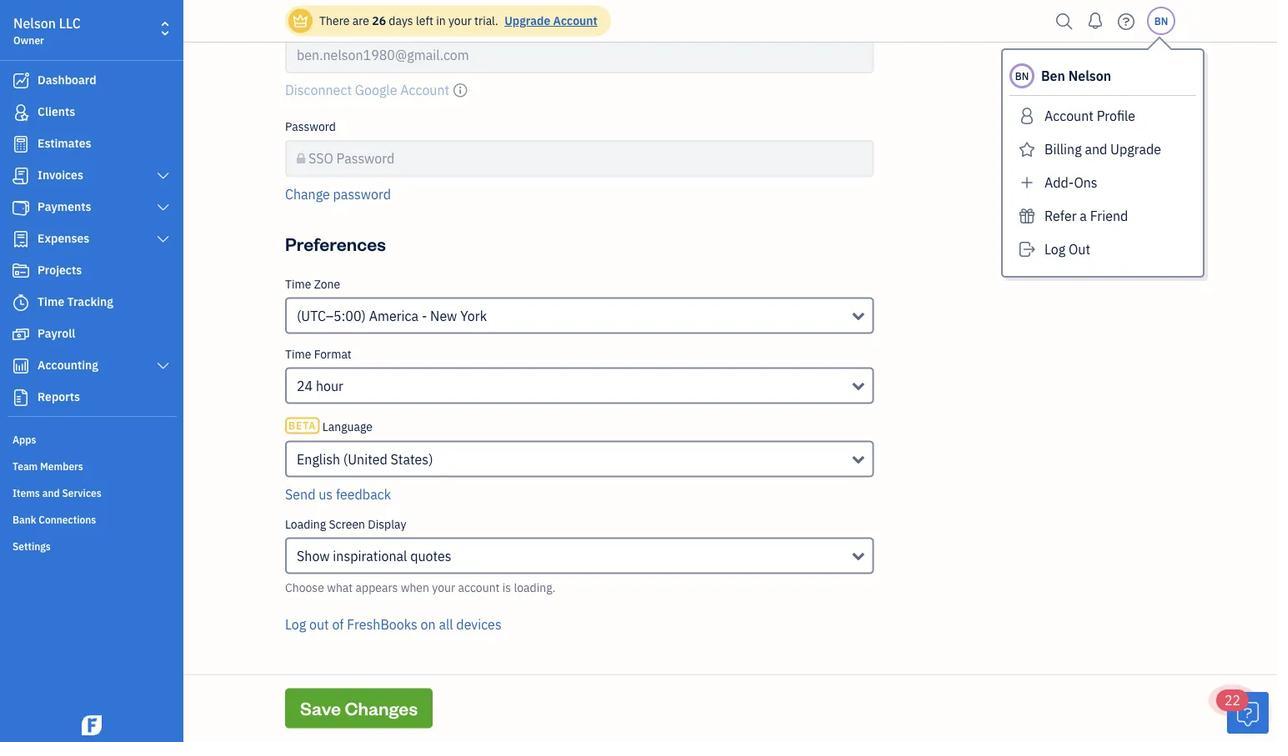 Task type: describe. For each thing, give the bounding box(es) containing it.
send us feedback
[[285, 486, 391, 503]]

america
[[369, 307, 419, 325]]

billing and upgrade image
[[1017, 136, 1038, 163]]

show inspirational quotes
[[297, 547, 452, 565]]

left
[[416, 13, 434, 28]]

invoice image
[[11, 168, 31, 184]]

0 horizontal spatial password
[[285, 119, 336, 135]]

accounting link
[[4, 351, 178, 381]]

hour
[[316, 377, 344, 395]]

upgrade inside button
[[1111, 141, 1162, 158]]

payments
[[38, 199, 91, 214]]

chevron large down image for invoices
[[156, 169, 171, 183]]

show
[[297, 547, 330, 565]]

items
[[13, 486, 40, 500]]

time tracking
[[38, 294, 113, 309]]

invoices link
[[4, 161, 178, 191]]

reports
[[38, 389, 80, 404]]

quotes
[[410, 547, 452, 565]]

team members link
[[4, 453, 178, 478]]

bank
[[13, 513, 36, 526]]

add ons image
[[1017, 169, 1038, 196]]

projects
[[38, 262, 82, 278]]

0 vertical spatial account
[[553, 13, 598, 28]]

what
[[327, 580, 353, 595]]

items and services
[[13, 486, 102, 500]]

connections
[[39, 513, 96, 526]]

(utc–5:00) america - new york
[[297, 307, 487, 325]]

english
[[297, 451, 340, 468]]

zone
[[314, 276, 340, 292]]

changes
[[345, 697, 418, 721]]

add-ons
[[1045, 174, 1098, 191]]

refer a friend
[[1045, 207, 1129, 225]]

accounting
[[38, 357, 98, 373]]

sso
[[309, 150, 333, 168]]

there
[[319, 13, 350, 28]]

billing
[[1045, 141, 1082, 158]]

apps link
[[4, 426, 178, 451]]

save
[[300, 697, 341, 721]]

payroll link
[[4, 319, 178, 349]]

info image
[[453, 80, 468, 100]]

account inside account profile link
[[1045, 107, 1094, 125]]

Loading Screen Display field
[[285, 538, 875, 575]]

profile
[[1097, 107, 1136, 125]]

loading.
[[514, 580, 556, 595]]

search image
[[1052, 9, 1078, 34]]

payroll
[[38, 326, 75, 341]]

(united
[[343, 451, 388, 468]]

password
[[333, 186, 391, 203]]

go to help image
[[1113, 9, 1140, 34]]

billing and upgrade button
[[1010, 136, 1197, 163]]

log for log out of freshbooks on all devices
[[285, 616, 306, 633]]

log out image
[[1017, 236, 1038, 263]]

(utc–5:00)
[[297, 307, 366, 325]]

Language field
[[285, 441, 875, 478]]

resource center badge image
[[1228, 692, 1269, 734]]

account
[[458, 580, 500, 595]]

send us feedback link
[[285, 486, 391, 503]]

0 vertical spatial your
[[449, 13, 472, 28]]

beta
[[289, 419, 316, 433]]

out
[[309, 616, 329, 633]]

24
[[297, 377, 313, 395]]

account profile
[[1045, 107, 1136, 125]]

account profile element
[[279, 0, 881, 218]]

Time Format field
[[285, 368, 875, 404]]

refer a friend link
[[1010, 203, 1197, 229]]

address
[[317, 16, 360, 31]]

is
[[503, 580, 511, 595]]

22 button
[[1217, 690, 1269, 734]]

feedback
[[336, 486, 391, 503]]

crown image
[[292, 12, 309, 30]]

bank connections
[[13, 513, 96, 526]]

bn button
[[1148, 7, 1176, 35]]

chevron large down image
[[156, 359, 171, 373]]

sso password
[[309, 150, 395, 168]]

time inside main element
[[38, 294, 64, 309]]

apps
[[13, 433, 36, 446]]

when
[[401, 580, 430, 595]]

of
[[332, 616, 344, 633]]

billing and upgrade
[[1045, 141, 1162, 158]]

new
[[430, 307, 457, 325]]

time for (utc–5:00)
[[285, 276, 311, 292]]

york
[[460, 307, 487, 325]]

refer
[[1045, 207, 1077, 225]]

devices
[[456, 616, 502, 633]]

english (united states)
[[297, 451, 433, 468]]

Time Zone field
[[285, 298, 875, 334]]

send
[[285, 486, 316, 503]]

inspirational
[[333, 547, 407, 565]]

preferences
[[285, 232, 386, 256]]

lock image
[[297, 149, 305, 169]]

beta language
[[289, 419, 373, 434]]

1 vertical spatial password
[[337, 150, 395, 168]]

choose what appears when your account is loading.
[[285, 580, 556, 595]]

and for services
[[42, 486, 60, 500]]

screen
[[329, 517, 365, 532]]

dashboard
[[38, 72, 96, 88]]

loading screen display
[[285, 517, 406, 532]]

language
[[323, 419, 373, 434]]

estimates link
[[4, 129, 178, 159]]



Task type: locate. For each thing, give the bounding box(es) containing it.
log inside "button"
[[1045, 241, 1066, 258]]

expense image
[[11, 231, 31, 248]]

time format
[[285, 347, 352, 362]]

expenses link
[[4, 224, 178, 254]]

team
[[13, 460, 38, 473]]

nelson up owner
[[13, 15, 56, 32]]

1 vertical spatial nelson
[[1069, 67, 1112, 85]]

chevron large down image down invoices link
[[156, 201, 171, 214]]

time up 24
[[285, 347, 311, 362]]

a
[[1080, 207, 1087, 225]]

1 vertical spatial time
[[38, 294, 64, 309]]

settings
[[13, 540, 51, 553]]

freshbooks image
[[78, 716, 105, 736]]

estimate image
[[11, 136, 31, 153]]

friend
[[1091, 207, 1129, 225]]

and for upgrade
[[1085, 141, 1108, 158]]

ons
[[1075, 174, 1098, 191]]

0 vertical spatial chevron large down image
[[156, 169, 171, 183]]

time tracking link
[[4, 288, 178, 318]]

chevron large down image for payments
[[156, 201, 171, 214]]

payments link
[[4, 193, 178, 223]]

log out button
[[1010, 236, 1197, 263]]

invoices
[[38, 167, 83, 183]]

and inside main element
[[42, 486, 60, 500]]

time right timer icon
[[38, 294, 64, 309]]

0 horizontal spatial nelson
[[13, 15, 56, 32]]

2 vertical spatial time
[[285, 347, 311, 362]]

llc
[[59, 15, 81, 32]]

log
[[1045, 241, 1066, 258], [285, 616, 306, 633]]

choose
[[285, 580, 324, 595]]

email address
[[285, 16, 360, 31]]

24 hour
[[297, 377, 344, 395]]

chevron large down image up payments link
[[156, 169, 171, 183]]

1 horizontal spatial account
[[1045, 107, 1094, 125]]

2 vertical spatial chevron large down image
[[156, 233, 171, 246]]

timer image
[[11, 294, 31, 311]]

reports link
[[4, 383, 178, 413]]

1 horizontal spatial nelson
[[1069, 67, 1112, 85]]

0 horizontal spatial upgrade
[[505, 13, 551, 28]]

log inside button
[[285, 616, 306, 633]]

0 vertical spatial time
[[285, 276, 311, 292]]

bn right the go to help icon
[[1155, 14, 1169, 28]]

main element
[[0, 0, 225, 742]]

chart image
[[11, 358, 31, 374]]

upgrade account link
[[501, 13, 598, 28]]

2 chevron large down image from the top
[[156, 201, 171, 214]]

on
[[421, 616, 436, 633]]

1 horizontal spatial password
[[337, 150, 395, 168]]

add-
[[1045, 174, 1075, 191]]

display
[[368, 517, 406, 532]]

money image
[[11, 326, 31, 343]]

0 horizontal spatial account
[[553, 13, 598, 28]]

1 vertical spatial account
[[1045, 107, 1094, 125]]

report image
[[11, 389, 31, 406]]

expenses
[[38, 231, 89, 246]]

0 vertical spatial and
[[1085, 141, 1108, 158]]

log for log out
[[1045, 241, 1066, 258]]

1 vertical spatial bn
[[1016, 69, 1029, 83]]

and
[[1085, 141, 1108, 158], [42, 486, 60, 500]]

and inside button
[[1085, 141, 1108, 158]]

ben
[[1042, 67, 1066, 85]]

1 horizontal spatial log
[[1045, 241, 1066, 258]]

your right when
[[432, 580, 455, 595]]

tracking
[[67, 294, 113, 309]]

password
[[285, 119, 336, 135], [337, 150, 395, 168]]

chevron large down image for expenses
[[156, 233, 171, 246]]

0 horizontal spatial and
[[42, 486, 60, 500]]

appears
[[356, 580, 398, 595]]

1 chevron large down image from the top
[[156, 169, 171, 183]]

First Name text field
[[285, 0, 573, 4]]

0 horizontal spatial bn
[[1016, 69, 1029, 83]]

all
[[439, 616, 453, 633]]

states)
[[391, 451, 433, 468]]

account up email address email field on the top of the page
[[553, 13, 598, 28]]

bank connections link
[[4, 506, 178, 531]]

0 vertical spatial upgrade
[[505, 13, 551, 28]]

in
[[436, 13, 446, 28]]

format
[[314, 347, 352, 362]]

ben nelson
[[1042, 67, 1112, 85]]

owner
[[13, 33, 44, 47]]

password up lock image
[[285, 119, 336, 135]]

1 vertical spatial and
[[42, 486, 60, 500]]

log out of freshbooks on all devices
[[285, 616, 502, 633]]

nelson right ben
[[1069, 67, 1112, 85]]

change password button
[[285, 184, 391, 204]]

payment image
[[11, 199, 31, 216]]

1 vertical spatial chevron large down image
[[156, 201, 171, 214]]

upgrade
[[505, 13, 551, 28], [1111, 141, 1162, 158]]

chevron large down image down payments link
[[156, 233, 171, 246]]

-
[[422, 307, 427, 325]]

1 horizontal spatial bn
[[1155, 14, 1169, 28]]

bn inside dropdown button
[[1155, 14, 1169, 28]]

Email Address email field
[[285, 37, 875, 74]]

time for 24 hour
[[285, 347, 311, 362]]

0 horizontal spatial log
[[285, 616, 306, 633]]

are
[[353, 13, 369, 28]]

your right in
[[449, 13, 472, 28]]

nelson inside "nelson llc owner"
[[13, 15, 56, 32]]

1 horizontal spatial and
[[1085, 141, 1108, 158]]

password up password
[[337, 150, 395, 168]]

1 vertical spatial log
[[285, 616, 306, 633]]

settings link
[[4, 533, 178, 558]]

loading
[[285, 517, 326, 532]]

refer a friend image
[[1017, 203, 1038, 229]]

freshbooks
[[347, 616, 418, 633]]

chevron large down image
[[156, 169, 171, 183], [156, 201, 171, 214], [156, 233, 171, 246]]

notifications image
[[1082, 4, 1109, 38]]

Last Name text field
[[587, 0, 875, 4]]

and right "billing"
[[1085, 141, 1108, 158]]

1 horizontal spatial upgrade
[[1111, 141, 1162, 158]]

log out
[[1045, 241, 1091, 258]]

0 vertical spatial password
[[285, 119, 336, 135]]

bn left ben
[[1016, 69, 1029, 83]]

time left zone
[[285, 276, 311, 292]]

0 vertical spatial log
[[1045, 241, 1066, 258]]

22
[[1225, 692, 1241, 709]]

account up "billing"
[[1045, 107, 1094, 125]]

clients link
[[4, 98, 178, 128]]

preferences element
[[279, 276, 881, 655]]

nelson
[[13, 15, 56, 32], [1069, 67, 1112, 85]]

project image
[[11, 263, 31, 279]]

time
[[285, 276, 311, 292], [38, 294, 64, 309], [285, 347, 311, 362]]

us
[[319, 486, 333, 503]]

your
[[449, 13, 472, 28], [432, 580, 455, 595]]

upgrade right trial.
[[505, 13, 551, 28]]

team members
[[13, 460, 83, 473]]

and right "items" at the left of the page
[[42, 486, 60, 500]]

client image
[[11, 104, 31, 121]]

1 vertical spatial upgrade
[[1111, 141, 1162, 158]]

0 vertical spatial bn
[[1155, 14, 1169, 28]]

0 vertical spatial nelson
[[13, 15, 56, 32]]

account profile link
[[1010, 103, 1197, 129]]

account profile image
[[1017, 103, 1038, 129]]

upgrade down the profile on the right top of page
[[1111, 141, 1162, 158]]

clients
[[38, 104, 75, 119]]

dashboard link
[[4, 66, 178, 96]]

projects link
[[4, 256, 178, 286]]

save changes button
[[285, 689, 433, 729]]

1 vertical spatial your
[[432, 580, 455, 595]]

items and services link
[[4, 480, 178, 505]]

dashboard image
[[11, 73, 31, 89]]

3 chevron large down image from the top
[[156, 233, 171, 246]]

days
[[389, 13, 413, 28]]

your inside preferences element
[[432, 580, 455, 595]]

log out of freshbooks on all devices button
[[285, 615, 502, 635]]



Task type: vqa. For each thing, say whether or not it's contained in the screenshot.
Gaffe inside the 'larry gaffe make weird co. 2268 s tongass hwy ketchikan, ak  99901'
no



